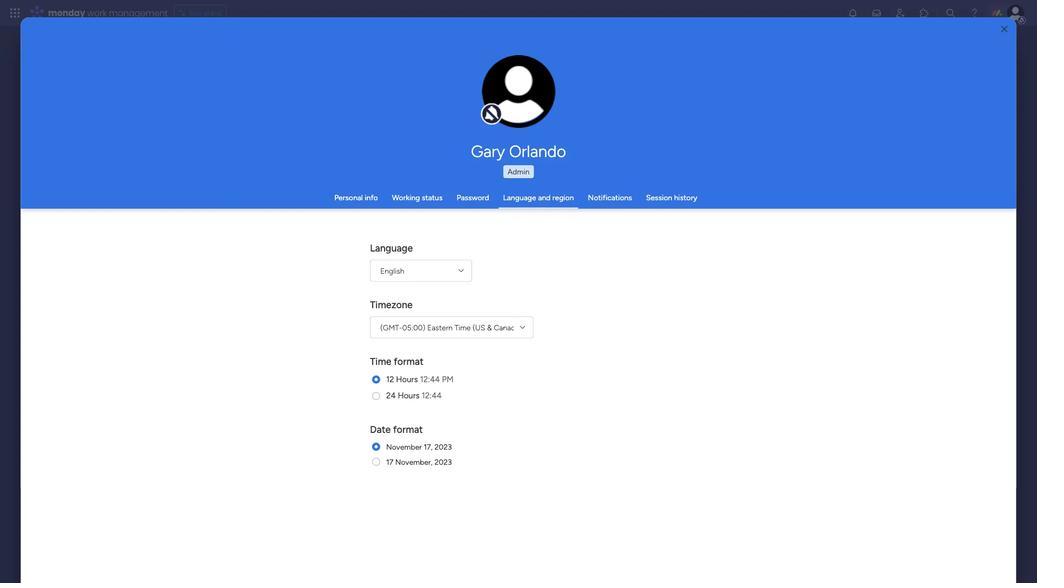 Task type: vqa. For each thing, say whether or not it's contained in the screenshot.
"any"
no



Task type: locate. For each thing, give the bounding box(es) containing it.
time format
[[370, 356, 424, 368]]

1 horizontal spatial time
[[455, 323, 471, 332]]

12:44
[[420, 375, 440, 384], [422, 391, 442, 401]]

format up november
[[393, 424, 423, 436]]

0 vertical spatial language
[[503, 193, 536, 202]]

november 17, 2023
[[386, 443, 452, 452]]

personal info
[[334, 193, 378, 202]]

inbox image
[[872, 8, 882, 18]]

orlando
[[509, 142, 566, 161]]

language left and
[[503, 193, 536, 202]]

24
[[386, 391, 396, 401]]

personal info link
[[334, 193, 378, 202]]

english
[[380, 266, 404, 276]]

17,
[[424, 443, 433, 452]]

change
[[496, 97, 520, 106]]

monday work management
[[48, 7, 168, 19]]

hours right "24" in the bottom left of the page
[[398, 391, 420, 401]]

(gmt-05:00) eastern time (us & canada)
[[380, 323, 522, 332]]

1 horizontal spatial language
[[503, 193, 536, 202]]

1 vertical spatial time
[[370, 356, 392, 368]]

2023
[[435, 443, 452, 452], [435, 458, 452, 467]]

2023 for november 17, 2023
[[435, 443, 452, 452]]

format up 12 hours 12:44 pm
[[394, 356, 424, 368]]

november
[[386, 443, 422, 452]]

05:00)
[[402, 323, 426, 332]]

language
[[503, 193, 536, 202], [370, 243, 413, 254]]

format
[[394, 356, 424, 368], [393, 424, 423, 436]]

language up the english
[[370, 243, 413, 254]]

1 2023 from the top
[[435, 443, 452, 452]]

timezone
[[370, 299, 413, 311]]

1 vertical spatial language
[[370, 243, 413, 254]]

session history
[[646, 193, 698, 202]]

working status
[[392, 193, 443, 202]]

1 vertical spatial hours
[[398, 391, 420, 401]]

time left '(us'
[[455, 323, 471, 332]]

12:44 left pm
[[420, 375, 440, 384]]

12:44 for 12:44
[[422, 391, 442, 401]]

0 vertical spatial 12:44
[[420, 375, 440, 384]]

2023 right 17,
[[435, 443, 452, 452]]

0 horizontal spatial time
[[370, 356, 392, 368]]

2023 down 'november 17, 2023'
[[435, 458, 452, 467]]

12:44 for 12:44 pm
[[420, 375, 440, 384]]

invite members image
[[895, 8, 906, 18]]

history
[[674, 193, 698, 202]]

see plans button
[[174, 5, 226, 21]]

date format
[[370, 424, 423, 436]]

12 hours 12:44 pm
[[386, 375, 454, 384]]

time
[[455, 323, 471, 332], [370, 356, 392, 368]]

eastern
[[427, 323, 453, 332]]

hours right 12
[[396, 375, 418, 384]]

search everything image
[[946, 8, 956, 18]]

gary orlando button
[[370, 142, 667, 161]]

working
[[392, 193, 420, 202]]

session
[[646, 193, 672, 202]]

time up 12
[[370, 356, 392, 368]]

pm
[[442, 375, 454, 384]]

2 2023 from the top
[[435, 458, 452, 467]]

close image
[[1001, 25, 1008, 33]]

0 vertical spatial time
[[455, 323, 471, 332]]

1 vertical spatial format
[[393, 424, 423, 436]]

hours
[[396, 375, 418, 384], [398, 391, 420, 401]]

12
[[386, 375, 394, 384]]

1 vertical spatial 12:44
[[422, 391, 442, 401]]

hours for 24 hours
[[398, 391, 420, 401]]

language for language and region
[[503, 193, 536, 202]]

profile
[[522, 97, 542, 106]]

hours for 12 hours
[[396, 375, 418, 384]]

0 horizontal spatial language
[[370, 243, 413, 254]]

gary orlando
[[471, 142, 566, 161]]

see
[[189, 8, 202, 18]]

0 vertical spatial format
[[394, 356, 424, 368]]

0 vertical spatial hours
[[396, 375, 418, 384]]

12:44 down 12 hours 12:44 pm
[[422, 391, 442, 401]]

0 vertical spatial 2023
[[435, 443, 452, 452]]

notifications
[[588, 193, 632, 202]]

info
[[365, 193, 378, 202]]

language and region link
[[503, 193, 574, 202]]

1 vertical spatial 2023
[[435, 458, 452, 467]]

november,
[[395, 458, 433, 467]]

canada)
[[494, 323, 522, 332]]



Task type: describe. For each thing, give the bounding box(es) containing it.
17 november, 2023
[[386, 458, 452, 467]]

change profile picture
[[496, 97, 542, 115]]

notifications image
[[848, 8, 859, 18]]

region
[[553, 193, 574, 202]]

working status link
[[392, 193, 443, 202]]

apps image
[[919, 8, 930, 18]]

change profile picture button
[[482, 55, 556, 129]]

24 hours 12:44
[[386, 391, 442, 401]]

format for time format
[[394, 356, 424, 368]]

gary
[[471, 142, 505, 161]]

gary orlando image
[[1007, 4, 1024, 22]]

admin
[[508, 167, 530, 176]]

&
[[487, 323, 492, 332]]

plans
[[204, 8, 222, 18]]

(us
[[473, 323, 485, 332]]

password link
[[457, 193, 489, 202]]

select product image
[[10, 8, 21, 18]]

session history link
[[646, 193, 698, 202]]

notifications link
[[588, 193, 632, 202]]

monday
[[48, 7, 85, 19]]

17
[[386, 458, 394, 467]]

see plans
[[189, 8, 222, 18]]

status
[[422, 193, 443, 202]]

and
[[538, 193, 551, 202]]

password
[[457, 193, 489, 202]]

format for date format
[[393, 424, 423, 436]]

work
[[87, 7, 107, 19]]

help image
[[969, 8, 980, 18]]

language for language
[[370, 243, 413, 254]]

language and region
[[503, 193, 574, 202]]

gary orlando dialog
[[21, 17, 1017, 584]]

picture
[[508, 106, 530, 115]]

(gmt-
[[380, 323, 402, 332]]

personal
[[334, 193, 363, 202]]

date
[[370, 424, 391, 436]]

management
[[109, 7, 168, 19]]

2023 for 17 november, 2023
[[435, 458, 452, 467]]



